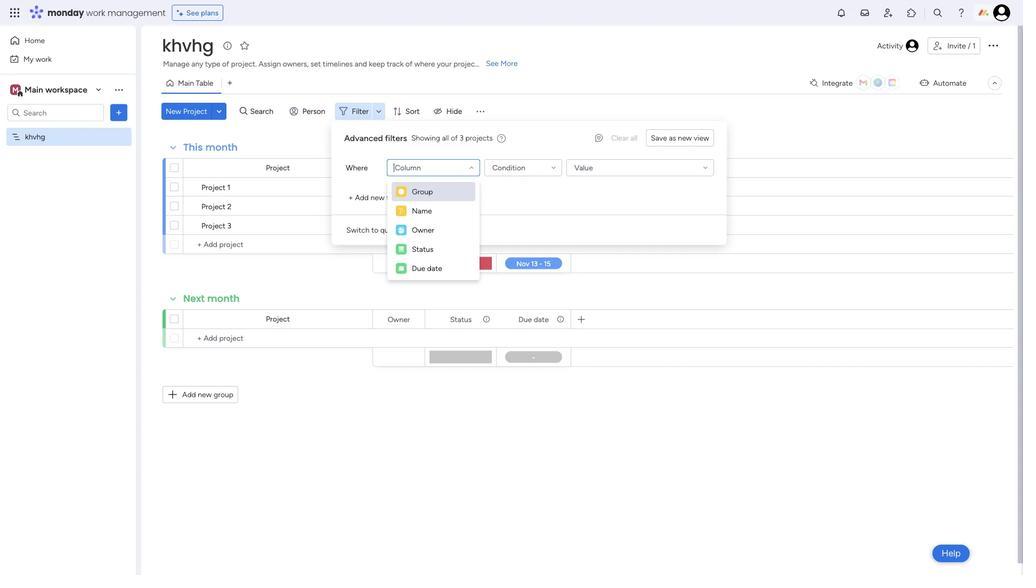 Task type: vqa. For each thing, say whether or not it's contained in the screenshot.
the item to the top
no



Task type: locate. For each thing, give the bounding box(es) containing it.
0 horizontal spatial column information image
[[482, 164, 491, 172]]

save
[[651, 134, 667, 143]]

1 horizontal spatial main
[[178, 79, 194, 88]]

main table
[[178, 79, 213, 88]]

work for my
[[36, 54, 52, 63]]

of right type
[[222, 59, 229, 69]]

2 vertical spatial status
[[450, 315, 472, 324]]

menu image
[[475, 106, 486, 117]]

2 horizontal spatial new
[[678, 134, 692, 143]]

+
[[349, 193, 353, 202]]

options image
[[987, 39, 1000, 52]]

main
[[178, 79, 194, 88], [25, 85, 43, 95]]

advanced
[[344, 133, 383, 143]]

due date
[[519, 164, 549, 173], [412, 264, 442, 273], [519, 315, 549, 324]]

monday work management
[[47, 7, 166, 19]]

manage
[[163, 59, 190, 69]]

khvhg
[[162, 34, 214, 58], [25, 132, 45, 142]]

0 horizontal spatial 3
[[227, 221, 231, 230]]

1 horizontal spatial add
[[355, 193, 369, 202]]

m
[[12, 85, 19, 94]]

0 horizontal spatial of
[[222, 59, 229, 69]]

1 horizontal spatial khvhg
[[162, 34, 214, 58]]

Status field
[[448, 162, 475, 174], [448, 314, 475, 325]]

2 vertical spatial due date
[[519, 315, 549, 324]]

add inside button
[[182, 390, 196, 400]]

add
[[355, 193, 369, 202], [182, 390, 196, 400]]

0 vertical spatial + add project text field
[[189, 238, 368, 251]]

new left group
[[198, 390, 212, 400]]

this month
[[183, 141, 238, 154]]

2 vertical spatial date
[[534, 315, 549, 324]]

0 vertical spatial see
[[186, 8, 199, 17]]

1 horizontal spatial see
[[486, 59, 499, 68]]

1 vertical spatial owner field
[[385, 314, 413, 325]]

all right clear
[[631, 134, 638, 143]]

see left more
[[486, 59, 499, 68]]

0 horizontal spatial add
[[182, 390, 196, 400]]

0 horizontal spatial new
[[198, 390, 212, 400]]

2 status field from the top
[[448, 314, 475, 325]]

add right +
[[355, 193, 369, 202]]

column information image
[[482, 164, 491, 172], [557, 315, 565, 324]]

1 horizontal spatial column information image
[[557, 315, 565, 324]]

3 left projects
[[460, 134, 464, 143]]

0 horizontal spatial see
[[186, 8, 199, 17]]

2
[[227, 202, 232, 211]]

khvhg down search in workspace field
[[25, 132, 45, 142]]

see more
[[486, 59, 518, 68]]

new inside button
[[198, 390, 212, 400]]

due for second due date field
[[519, 315, 532, 324]]

0 horizontal spatial work
[[36, 54, 52, 63]]

work right my
[[36, 54, 52, 63]]

see for see plans
[[186, 8, 199, 17]]

workspace image
[[10, 84, 21, 96]]

help button
[[933, 545, 970, 563]]

1 horizontal spatial new
[[371, 193, 385, 202]]

all right showing
[[442, 134, 449, 143]]

0 vertical spatial new
[[678, 134, 692, 143]]

project 1
[[202, 183, 231, 192]]

as
[[669, 134, 676, 143]]

0 vertical spatial 1
[[973, 41, 976, 50]]

0 vertical spatial add
[[355, 193, 369, 202]]

1 vertical spatial see
[[486, 59, 499, 68]]

1 all from the left
[[442, 134, 449, 143]]

0 horizontal spatial main
[[25, 85, 43, 95]]

project
[[183, 107, 207, 116], [266, 163, 290, 172], [202, 183, 226, 192], [202, 202, 226, 211], [202, 221, 226, 230], [266, 315, 290, 324]]

filter
[[387, 193, 402, 202]]

due date for 2nd due date field from the bottom
[[519, 164, 549, 173]]

group
[[412, 187, 433, 196]]

new
[[166, 107, 181, 116]]

1 right / at the top right of page
[[973, 41, 976, 50]]

0 vertical spatial owner
[[388, 164, 410, 173]]

month for next month
[[207, 292, 240, 306]]

/
[[968, 41, 971, 50]]

column information image
[[557, 164, 565, 172], [482, 315, 491, 324]]

see
[[186, 8, 199, 17], [486, 59, 499, 68]]

1 horizontal spatial column information image
[[557, 164, 565, 172]]

3
[[460, 134, 464, 143], [227, 221, 231, 230]]

1 vertical spatial column information image
[[482, 315, 491, 324]]

project inside button
[[183, 107, 207, 116]]

1 vertical spatial work
[[36, 54, 52, 63]]

1 horizontal spatial all
[[631, 134, 638, 143]]

new inside button
[[678, 134, 692, 143]]

learn more image
[[497, 134, 506, 144]]

0 vertical spatial due
[[519, 164, 532, 173]]

due for 2nd due date field from the bottom
[[519, 164, 532, 173]]

filters right the quick
[[400, 226, 419, 235]]

1 vertical spatial filters
[[400, 226, 419, 235]]

set
[[311, 59, 321, 69]]

due
[[519, 164, 532, 173], [412, 264, 425, 273], [519, 315, 532, 324]]

2 vertical spatial owner
[[388, 315, 410, 324]]

owners,
[[283, 59, 309, 69]]

save as new view button
[[646, 130, 714, 147]]

projects
[[466, 134, 493, 143]]

month inside field
[[205, 141, 238, 154]]

see more link
[[485, 58, 519, 69]]

1 vertical spatial due date
[[412, 264, 442, 273]]

v2 user feedback image
[[595, 132, 603, 144]]

Search in workspace field
[[22, 107, 89, 119]]

1 vertical spatial status field
[[448, 314, 475, 325]]

Owner field
[[385, 162, 413, 174], [385, 314, 413, 325]]

work inside button
[[36, 54, 52, 63]]

add inside 'button'
[[355, 193, 369, 202]]

1 status field from the top
[[448, 162, 475, 174]]

0 vertical spatial status field
[[448, 162, 475, 174]]

new for filter
[[371, 193, 385, 202]]

0 vertical spatial owner field
[[385, 162, 413, 174]]

project.
[[231, 59, 257, 69]]

1 horizontal spatial of
[[406, 59, 413, 69]]

month right 'next'
[[207, 292, 240, 306]]

0 vertical spatial month
[[205, 141, 238, 154]]

add new group button
[[163, 386, 238, 404]]

new inside 'button'
[[371, 193, 385, 202]]

new left the filter
[[371, 193, 385, 202]]

0 vertical spatial 3
[[460, 134, 464, 143]]

my
[[23, 54, 34, 63]]

1 vertical spatial due date field
[[516, 314, 552, 325]]

dapulse integrations image
[[810, 79, 818, 87]]

khvhg inside list box
[[25, 132, 45, 142]]

month for this month
[[205, 141, 238, 154]]

assign
[[259, 59, 281, 69]]

2 vertical spatial due
[[519, 315, 532, 324]]

monday
[[47, 7, 84, 19]]

1 up 2
[[227, 183, 231, 192]]

main left table
[[178, 79, 194, 88]]

main for main workspace
[[25, 85, 43, 95]]

new right 'as'
[[678, 134, 692, 143]]

0 vertical spatial work
[[86, 7, 105, 19]]

filters down sort popup button at the left top of page
[[385, 133, 407, 143]]

new for view
[[678, 134, 692, 143]]

1 horizontal spatial 3
[[460, 134, 464, 143]]

Due date field
[[516, 162, 552, 174], [516, 314, 552, 325]]

of
[[222, 59, 229, 69], [406, 59, 413, 69], [451, 134, 458, 143]]

+ Add project text field
[[189, 238, 368, 251], [189, 332, 368, 345]]

status for first status field from the bottom of the page
[[450, 315, 472, 324]]

person
[[303, 107, 325, 116]]

and
[[355, 59, 367, 69]]

new
[[678, 134, 692, 143], [371, 193, 385, 202], [198, 390, 212, 400]]

main workspace
[[25, 85, 87, 95]]

search everything image
[[933, 7, 944, 18]]

filters inside switch to quick filters button
[[400, 226, 419, 235]]

column
[[395, 163, 421, 172]]

see inside button
[[186, 8, 199, 17]]

filters
[[385, 133, 407, 143], [400, 226, 419, 235]]

0 vertical spatial column information image
[[557, 164, 565, 172]]

gary orlando image
[[994, 4, 1011, 21]]

1 vertical spatial month
[[207, 292, 240, 306]]

owner
[[388, 164, 410, 173], [412, 226, 434, 235], [388, 315, 410, 324]]

work
[[86, 7, 105, 19], [36, 54, 52, 63]]

month
[[205, 141, 238, 154], [207, 292, 240, 306]]

0 vertical spatial due date
[[519, 164, 549, 173]]

1 vertical spatial new
[[371, 193, 385, 202]]

sort
[[406, 107, 420, 116]]

0 vertical spatial due date field
[[516, 162, 552, 174]]

main right "workspace" image
[[25, 85, 43, 95]]

manage any type of project. assign owners, set timelines and keep track of where your project stands.
[[163, 59, 503, 69]]

1 vertical spatial column information image
[[557, 315, 565, 324]]

2 horizontal spatial of
[[451, 134, 458, 143]]

add left group
[[182, 390, 196, 400]]

working on it
[[439, 183, 483, 192]]

1 horizontal spatial 1
[[973, 41, 976, 50]]

2 vertical spatial new
[[198, 390, 212, 400]]

1 horizontal spatial work
[[86, 7, 105, 19]]

your
[[437, 59, 452, 69]]

home button
[[6, 32, 115, 49]]

clear all
[[611, 134, 638, 143]]

quick
[[380, 226, 398, 235]]

main inside 'workspace selection' element
[[25, 85, 43, 95]]

1 vertical spatial khvhg
[[25, 132, 45, 142]]

0 horizontal spatial khvhg
[[25, 132, 45, 142]]

This month field
[[181, 141, 240, 155]]

month inside field
[[207, 292, 240, 306]]

invite / 1
[[948, 41, 976, 50]]

of left projects
[[451, 134, 458, 143]]

option
[[0, 127, 136, 130]]

3 down 2
[[227, 221, 231, 230]]

1 vertical spatial 3
[[227, 221, 231, 230]]

collapse board header image
[[991, 79, 1000, 87]]

work right monday
[[86, 7, 105, 19]]

month right the this
[[205, 141, 238, 154]]

filter
[[352, 107, 369, 116]]

khvhg list box
[[0, 126, 136, 290]]

0 vertical spatial column information image
[[482, 164, 491, 172]]

1 vertical spatial add
[[182, 390, 196, 400]]

0 horizontal spatial 1
[[227, 183, 231, 192]]

hide
[[447, 107, 462, 116]]

2 all from the left
[[631, 134, 638, 143]]

khvhg up any
[[162, 34, 214, 58]]

work for monday
[[86, 7, 105, 19]]

0 horizontal spatial all
[[442, 134, 449, 143]]

main inside 'button'
[[178, 79, 194, 88]]

1 due date field from the top
[[516, 162, 552, 174]]

invite members image
[[883, 7, 894, 18]]

0 vertical spatial status
[[450, 164, 472, 173]]

1 vertical spatial + add project text field
[[189, 332, 368, 345]]

see left 'plans'
[[186, 8, 199, 17]]

type
[[205, 59, 220, 69]]

switch to quick filters button
[[342, 222, 423, 239]]

of right track
[[406, 59, 413, 69]]

integrate
[[823, 79, 853, 88]]

show board description image
[[221, 41, 234, 51]]

date
[[534, 164, 549, 173], [427, 264, 442, 273], [534, 315, 549, 324]]

advanced filters showing all of 3 projects
[[344, 133, 493, 143]]



Task type: describe. For each thing, give the bounding box(es) containing it.
all inside advanced filters showing all of 3 projects
[[442, 134, 449, 143]]

activity button
[[873, 37, 924, 54]]

2 + add project text field from the top
[[189, 332, 368, 345]]

activity
[[878, 41, 904, 50]]

done
[[452, 202, 470, 211]]

1 inside button
[[973, 41, 976, 50]]

see plans button
[[172, 5, 223, 21]]

add new group
[[182, 390, 234, 400]]

see plans
[[186, 8, 219, 17]]

on
[[468, 183, 477, 192]]

all inside button
[[631, 134, 638, 143]]

main table button
[[162, 75, 221, 92]]

owner for 1st 'owner' field from the bottom
[[388, 315, 410, 324]]

plans
[[201, 8, 219, 17]]

view
[[694, 134, 710, 143]]

workspace
[[45, 85, 87, 95]]

hide button
[[429, 103, 469, 120]]

add view image
[[228, 79, 232, 87]]

0 horizontal spatial column information image
[[482, 315, 491, 324]]

any
[[192, 59, 203, 69]]

to
[[372, 226, 379, 235]]

timelines
[[323, 59, 353, 69]]

0 vertical spatial khvhg
[[162, 34, 214, 58]]

help
[[942, 549, 961, 559]]

next
[[183, 292, 205, 306]]

where
[[415, 59, 435, 69]]

2 due date field from the top
[[516, 314, 552, 325]]

it
[[478, 183, 483, 192]]

1 owner field from the top
[[385, 162, 413, 174]]

notifications image
[[836, 7, 847, 18]]

v2 search image
[[240, 105, 248, 117]]

1 vertical spatial 1
[[227, 183, 231, 192]]

3 inside advanced filters showing all of 3 projects
[[460, 134, 464, 143]]

inbox image
[[860, 7, 871, 18]]

stands.
[[480, 59, 503, 69]]

arrow down image
[[373, 105, 385, 118]]

1 vertical spatial due
[[412, 264, 425, 273]]

save as new view
[[651, 134, 710, 143]]

apps image
[[907, 7, 917, 18]]

working
[[439, 183, 466, 192]]

project 3
[[202, 221, 231, 230]]

of inside advanced filters showing all of 3 projects
[[451, 134, 458, 143]]

new project
[[166, 107, 207, 116]]

my work
[[23, 54, 52, 63]]

help image
[[956, 7, 967, 18]]

group
[[214, 390, 234, 400]]

person button
[[285, 103, 332, 120]]

+ add new filter
[[349, 193, 402, 202]]

select product image
[[10, 7, 20, 18]]

see for see more
[[486, 59, 499, 68]]

this
[[183, 141, 203, 154]]

1 vertical spatial status
[[412, 245, 434, 254]]

home
[[25, 36, 45, 45]]

my work button
[[6, 50, 115, 67]]

filter button
[[335, 103, 385, 120]]

owner for 2nd 'owner' field from the bottom of the page
[[388, 164, 410, 173]]

keep
[[369, 59, 385, 69]]

Search field
[[248, 104, 280, 119]]

main for main table
[[178, 79, 194, 88]]

switch to quick filters
[[347, 226, 419, 235]]

clear
[[611, 134, 629, 143]]

more
[[501, 59, 518, 68]]

value
[[575, 163, 593, 172]]

sort button
[[389, 103, 426, 120]]

where
[[346, 163, 368, 172]]

angle down image
[[217, 107, 222, 115]]

next month
[[183, 292, 240, 306]]

invite / 1 button
[[928, 37, 981, 54]]

new project button
[[162, 103, 212, 120]]

due date for second due date field
[[519, 315, 549, 324]]

project 2
[[202, 202, 232, 211]]

0 vertical spatial filters
[[385, 133, 407, 143]]

automate
[[934, 79, 967, 88]]

workspace options image
[[114, 84, 124, 95]]

autopilot image
[[920, 76, 929, 89]]

condition
[[493, 163, 526, 172]]

clear all button
[[607, 130, 642, 147]]

track
[[387, 59, 404, 69]]

khvhg field
[[159, 34, 216, 58]]

0 vertical spatial date
[[534, 164, 549, 173]]

showing
[[412, 134, 440, 143]]

add to favorites image
[[239, 40, 250, 51]]

+ add new filter button
[[344, 189, 406, 206]]

Next month field
[[181, 292, 242, 306]]

project
[[454, 59, 478, 69]]

status for first status field
[[450, 164, 472, 173]]

management
[[108, 7, 166, 19]]

switch
[[347, 226, 370, 235]]

1 + add project text field from the top
[[189, 238, 368, 251]]

invite
[[948, 41, 966, 50]]

2 owner field from the top
[[385, 314, 413, 325]]

1 vertical spatial date
[[427, 264, 442, 273]]

name
[[412, 207, 432, 216]]

workspace selection element
[[10, 83, 89, 97]]

table
[[196, 79, 213, 88]]

options image
[[114, 107, 124, 118]]

1 vertical spatial owner
[[412, 226, 434, 235]]



